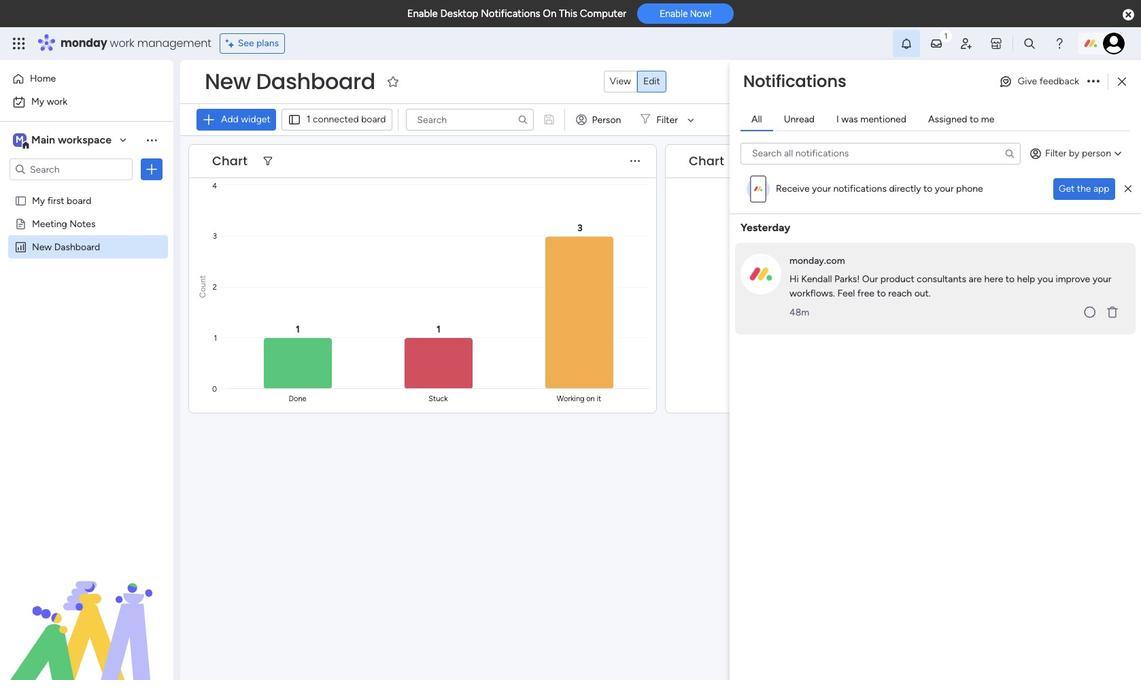 Task type: locate. For each thing, give the bounding box(es) containing it.
0 horizontal spatial options image
[[145, 163, 159, 176]]

this right on
[[559, 7, 578, 20]]

main workspace
[[31, 133, 112, 146]]

my work option
[[8, 91, 165, 113]]

see plans button
[[220, 33, 285, 54]]

enable left desktop
[[407, 7, 438, 20]]

next
[[1064, 307, 1084, 319]]

work for my
[[47, 96, 67, 108]]

1 vertical spatial public board image
[[14, 217, 27, 230]]

list box
[[0, 186, 174, 442]]

0 vertical spatial options image
[[1088, 78, 1100, 86]]

options image inside notifications 'dialog'
[[1088, 78, 1100, 86]]

work inside option
[[47, 96, 67, 108]]

1 chart from the left
[[212, 152, 248, 169]]

0 horizontal spatial chart field
[[209, 152, 251, 170]]

dashboard down the notes
[[54, 241, 100, 252]]

work right the monday
[[110, 35, 134, 51]]

1 vertical spatial new dashboard
[[32, 241, 100, 252]]

filter for filter by person
[[1046, 147, 1068, 159]]

2 chart from the left
[[689, 152, 725, 169]]

to left me
[[970, 113, 980, 125]]

1 horizontal spatial chart field
[[686, 152, 728, 170]]

your left phone
[[936, 183, 955, 195]]

1 horizontal spatial board
[[361, 114, 386, 125]]

None search field
[[406, 109, 534, 131]]

product
[[881, 273, 915, 285]]

lottie animation element
[[0, 543, 174, 681]]

new right public dashboard image
[[32, 241, 52, 252]]

here
[[985, 273, 1004, 285]]

0 vertical spatial this
[[559, 7, 578, 20]]

1 vertical spatial week
[[1086, 307, 1108, 319]]

0 vertical spatial board
[[361, 114, 386, 125]]

public board image left first
[[14, 194, 27, 207]]

share button
[[1032, 70, 1088, 92]]

options image
[[1088, 78, 1100, 86], [145, 163, 159, 176]]

0 horizontal spatial work
[[47, 96, 67, 108]]

more dots image up app
[[1108, 156, 1117, 166]]

0 vertical spatial work
[[110, 35, 134, 51]]

search everything image
[[1024, 37, 1037, 50]]

0 vertical spatial public board image
[[14, 194, 27, 207]]

out.
[[915, 288, 932, 299]]

edit button
[[638, 71, 667, 93]]

your inside monday.com hi kendall parks! our product consultants are here to help you improve your workflows. feel free to reach out.
[[1093, 273, 1112, 285]]

new dashboard down meeting notes
[[32, 241, 100, 252]]

1 chart field from the left
[[209, 152, 251, 170]]

0 horizontal spatial notifications
[[481, 7, 541, 20]]

0 vertical spatial filter
[[657, 114, 678, 126]]

to
[[970, 113, 980, 125], [924, 183, 933, 195], [1006, 273, 1015, 285], [878, 288, 887, 299]]

2
[[1113, 307, 1118, 319]]

notifications left on
[[481, 7, 541, 20]]

my down home on the top left of page
[[31, 96, 44, 108]]

0 vertical spatial dashboard
[[256, 66, 376, 97]]

new dashboard inside list box
[[32, 241, 100, 252]]

board right connected
[[361, 114, 386, 125]]

new dashboard banner
[[180, 60, 1142, 136]]

monday.com image
[[741, 254, 782, 294]]

board
[[361, 114, 386, 125], [67, 195, 92, 206]]

week left 2
[[1086, 307, 1108, 319]]

new dashboard up 1
[[205, 66, 376, 97]]

dapulse close image
[[1124, 8, 1135, 22]]

dashboard up 1
[[256, 66, 376, 97]]

display modes group
[[604, 71, 667, 93]]

more dots image
[[631, 156, 640, 166], [1108, 156, 1117, 166]]

my
[[31, 96, 44, 108], [32, 195, 45, 206]]

1 vertical spatial my
[[32, 195, 45, 206]]

option
[[0, 188, 174, 191]]

new inside banner
[[205, 66, 251, 97]]

lottie animation image
[[0, 543, 174, 681]]

your right receive
[[813, 183, 832, 195]]

notes
[[70, 218, 96, 229]]

filter
[[657, 114, 678, 126], [1046, 147, 1068, 159]]

New Dashboard field
[[201, 66, 379, 97]]

chart for 2nd chart field from right
[[212, 152, 248, 169]]

notifications
[[834, 183, 887, 195]]

more dots image down filter popup button
[[631, 156, 640, 166]]

new dashboard
[[205, 66, 376, 97], [32, 241, 100, 252]]

1 horizontal spatial new dashboard
[[205, 66, 376, 97]]

1 vertical spatial dashboard
[[54, 241, 100, 252]]

was
[[842, 113, 859, 125]]

week up next week : 2
[[1083, 283, 1105, 295]]

1 horizontal spatial new
[[205, 66, 251, 97]]

view button
[[604, 71, 638, 93]]

notifications
[[481, 7, 541, 20], [744, 70, 847, 93]]

1 horizontal spatial work
[[110, 35, 134, 51]]

my left first
[[32, 195, 45, 206]]

public dashboard image
[[14, 240, 27, 253]]

filter left arrow down icon
[[657, 114, 678, 126]]

enable now! button
[[638, 4, 735, 24]]

work
[[110, 35, 134, 51], [47, 96, 67, 108]]

workspace options image
[[145, 133, 159, 147]]

give
[[1019, 76, 1038, 87]]

board inside popup button
[[361, 114, 386, 125]]

to left help
[[1006, 273, 1015, 285]]

0 horizontal spatial filter
[[657, 114, 678, 126]]

options image right share
[[1088, 78, 1100, 86]]

m
[[16, 134, 24, 146]]

None search field
[[741, 143, 1022, 164]]

filter for filter
[[657, 114, 678, 126]]

board inside list box
[[67, 195, 92, 206]]

notifications inside 'dialog'
[[744, 70, 847, 93]]

computer
[[580, 7, 627, 20]]

work for monday
[[110, 35, 134, 51]]

add widget button
[[197, 109, 276, 131]]

1 horizontal spatial this
[[1064, 283, 1081, 295]]

plans
[[257, 37, 279, 49]]

0 horizontal spatial enable
[[407, 7, 438, 20]]

feedback
[[1040, 76, 1080, 87]]

1 vertical spatial notifications
[[744, 70, 847, 93]]

2 public board image from the top
[[14, 217, 27, 230]]

on
[[543, 7, 557, 20]]

me
[[982, 113, 995, 125]]

1 vertical spatial board
[[67, 195, 92, 206]]

person button
[[571, 109, 630, 131]]

yesterday
[[741, 221, 791, 234]]

1 connected board button
[[282, 109, 392, 131]]

new
[[205, 66, 251, 97], [32, 241, 52, 252]]

Search in workspace field
[[29, 162, 114, 177]]

dashboard inside list box
[[54, 241, 100, 252]]

dashboard
[[256, 66, 376, 97], [54, 241, 100, 252]]

0 horizontal spatial this
[[559, 7, 578, 20]]

my inside my work option
[[31, 96, 44, 108]]

reach
[[889, 288, 913, 299]]

1 horizontal spatial options image
[[1088, 78, 1100, 86]]

our
[[863, 273, 879, 285]]

0 horizontal spatial chart
[[212, 152, 248, 169]]

1 vertical spatial new
[[32, 241, 52, 252]]

filter inside popup button
[[657, 114, 678, 126]]

1 more dots image from the left
[[631, 156, 640, 166]]

give feedback
[[1019, 76, 1080, 87]]

2 chart field from the left
[[686, 152, 728, 170]]

1 horizontal spatial dashboard
[[256, 66, 376, 97]]

1 vertical spatial this
[[1064, 283, 1081, 295]]

filter left by
[[1046, 147, 1068, 159]]

work down home on the top left of page
[[47, 96, 67, 108]]

notifications dialog
[[730, 60, 1142, 681]]

this
[[559, 7, 578, 20], [1064, 283, 1081, 295]]

1 public board image from the top
[[14, 194, 27, 207]]

dashboard inside banner
[[256, 66, 376, 97]]

0 vertical spatial new
[[205, 66, 251, 97]]

notifications up unread
[[744, 70, 847, 93]]

filter inside button
[[1046, 147, 1068, 159]]

home option
[[8, 68, 165, 90]]

assigned to me
[[929, 113, 995, 125]]

chart field down add
[[209, 152, 251, 170]]

1 horizontal spatial filter
[[1046, 147, 1068, 159]]

receive your notifications directly to your phone
[[777, 183, 984, 195]]

chart down arrow down icon
[[689, 152, 725, 169]]

options image down workspace options image
[[145, 163, 159, 176]]

Filter dashboard by text search field
[[406, 109, 534, 131]]

2 horizontal spatial your
[[1093, 273, 1112, 285]]

list box containing my first board
[[0, 186, 174, 442]]

chart
[[212, 152, 248, 169], [689, 152, 725, 169]]

0 vertical spatial week
[[1083, 283, 1105, 295]]

1 vertical spatial filter
[[1046, 147, 1068, 159]]

public board image for my first board
[[14, 194, 27, 207]]

enable desktop notifications on this computer
[[407, 7, 627, 20]]

1 horizontal spatial your
[[936, 183, 955, 195]]

workflows.
[[790, 288, 836, 299]]

chart down add
[[212, 152, 248, 169]]

Chart field
[[209, 152, 251, 170], [686, 152, 728, 170]]

public board image up public dashboard image
[[14, 217, 27, 230]]

1 horizontal spatial more dots image
[[1108, 156, 1117, 166]]

this up next at right
[[1064, 283, 1081, 295]]

0 vertical spatial notifications
[[481, 7, 541, 20]]

public board image for meeting notes
[[14, 217, 27, 230]]

workspace image
[[13, 133, 27, 148]]

1 horizontal spatial enable
[[660, 8, 688, 19]]

0 horizontal spatial more dots image
[[631, 156, 640, 166]]

search image
[[1005, 148, 1016, 159]]

1 horizontal spatial chart
[[689, 152, 725, 169]]

2 more dots image from the left
[[1108, 156, 1117, 166]]

0 horizontal spatial new
[[32, 241, 52, 252]]

0 vertical spatial my
[[31, 96, 44, 108]]

you
[[1038, 273, 1054, 285]]

workspace selection element
[[13, 132, 114, 150]]

enable left now!
[[660, 8, 688, 19]]

my inside list box
[[32, 195, 45, 206]]

1 vertical spatial work
[[47, 96, 67, 108]]

1 horizontal spatial notifications
[[744, 70, 847, 93]]

public board image
[[14, 194, 27, 207], [14, 217, 27, 230]]

new up add
[[205, 66, 251, 97]]

0 horizontal spatial new dashboard
[[32, 241, 100, 252]]

week
[[1083, 283, 1105, 295], [1086, 307, 1108, 319]]

your right improve
[[1093, 273, 1112, 285]]

board right first
[[67, 195, 92, 206]]

chart field down arrow down icon
[[686, 152, 728, 170]]

my work link
[[8, 91, 165, 113]]

meeting notes
[[32, 218, 96, 229]]

week for this
[[1083, 283, 1105, 295]]

0 horizontal spatial board
[[67, 195, 92, 206]]

Search all notifications search field
[[741, 143, 1022, 164]]

now!
[[691, 8, 712, 19]]

0 vertical spatial new dashboard
[[205, 66, 376, 97]]

enable inside enable now! button
[[660, 8, 688, 19]]

0 horizontal spatial dashboard
[[54, 241, 100, 252]]



Task type: vqa. For each thing, say whether or not it's contained in the screenshot.
the '&'
no



Task type: describe. For each thing, give the bounding box(es) containing it.
1
[[307, 114, 311, 125]]

meeting
[[32, 218, 67, 229]]

widget
[[241, 114, 271, 125]]

my for my work
[[31, 96, 44, 108]]

select product image
[[12, 37, 26, 50]]

enable for enable now!
[[660, 8, 688, 19]]

to right free
[[878, 288, 887, 299]]

add
[[221, 114, 239, 125]]

board for my first board
[[67, 195, 92, 206]]

monday marketplace image
[[990, 37, 1004, 50]]

more dots image for 2nd chart field from right
[[631, 156, 640, 166]]

arrow down image
[[683, 112, 700, 128]]

by
[[1070, 147, 1080, 159]]

see plans
[[238, 37, 279, 49]]

to right directly
[[924, 183, 933, 195]]

directly
[[890, 183, 922, 195]]

person
[[1083, 147, 1112, 159]]

enable now!
[[660, 8, 712, 19]]

get
[[1059, 183, 1076, 194]]

week for next
[[1086, 307, 1108, 319]]

first
[[47, 195, 64, 206]]

home
[[30, 73, 56, 84]]

see
[[238, 37, 254, 49]]

filter by person
[[1046, 147, 1112, 159]]

unread
[[784, 113, 815, 125]]

all
[[752, 113, 763, 125]]

1 image
[[941, 28, 953, 43]]

feel
[[838, 288, 856, 299]]

i
[[837, 113, 840, 125]]

share
[[1057, 75, 1081, 86]]

add to favorites image
[[387, 75, 400, 88]]

monday
[[61, 35, 107, 51]]

1 connected board
[[307, 114, 386, 125]]

dapulse x slim image
[[1125, 184, 1132, 194]]

help image
[[1054, 37, 1067, 50]]

chart for first chart field from the right
[[689, 152, 725, 169]]

my work
[[31, 96, 67, 108]]

new dashboard inside banner
[[205, 66, 376, 97]]

parks!
[[835, 273, 860, 285]]

new inside list box
[[32, 241, 52, 252]]

invite members image
[[960, 37, 974, 50]]

main
[[31, 133, 55, 146]]

edit
[[644, 76, 661, 87]]

person
[[592, 114, 622, 126]]

filter by person button
[[1024, 143, 1131, 164]]

monday.com
[[790, 255, 846, 266]]

home link
[[8, 68, 165, 90]]

assigned
[[929, 113, 968, 125]]

i was mentioned
[[837, 113, 907, 125]]

get the app button
[[1054, 178, 1116, 200]]

board for 1 connected board
[[361, 114, 386, 125]]

more dots image for first chart field from the right
[[1108, 156, 1117, 166]]

get the app
[[1059, 183, 1110, 194]]

next week : 2
[[1064, 307, 1118, 319]]

improve
[[1057, 273, 1091, 285]]

phone
[[957, 183, 984, 195]]

help
[[1018, 273, 1036, 285]]

monday.com hi kendall parks! our product consultants are here to help you improve your workflows. feel free to reach out.
[[790, 255, 1112, 299]]

add widget
[[221, 114, 271, 125]]

my first board
[[32, 195, 92, 206]]

48m
[[790, 307, 810, 319]]

mentioned
[[861, 113, 907, 125]]

give feedback button
[[994, 71, 1086, 93]]

the
[[1078, 183, 1092, 194]]

1 vertical spatial options image
[[145, 163, 159, 176]]

free
[[858, 288, 875, 299]]

receive
[[777, 183, 810, 195]]

:
[[1108, 307, 1111, 319]]

update feed image
[[930, 37, 944, 50]]

consultants
[[917, 273, 967, 285]]

my for my first board
[[32, 195, 45, 206]]

management
[[137, 35, 211, 51]]

app
[[1094, 183, 1110, 194]]

desktop
[[441, 7, 479, 20]]

view
[[610, 76, 631, 87]]

kendall parks image
[[1104, 33, 1126, 54]]

enable for enable desktop notifications on this computer
[[407, 7, 438, 20]]

monday work management
[[61, 35, 211, 51]]

notifications image
[[900, 37, 914, 50]]

this week
[[1064, 283, 1105, 295]]

are
[[969, 273, 983, 285]]

hi
[[790, 273, 800, 285]]

settings image
[[1109, 113, 1123, 126]]

connected
[[313, 114, 359, 125]]

kendall
[[802, 273, 833, 285]]

0 horizontal spatial your
[[813, 183, 832, 195]]

workspace
[[58, 133, 112, 146]]

search image
[[518, 114, 528, 125]]

filter button
[[635, 109, 700, 131]]



